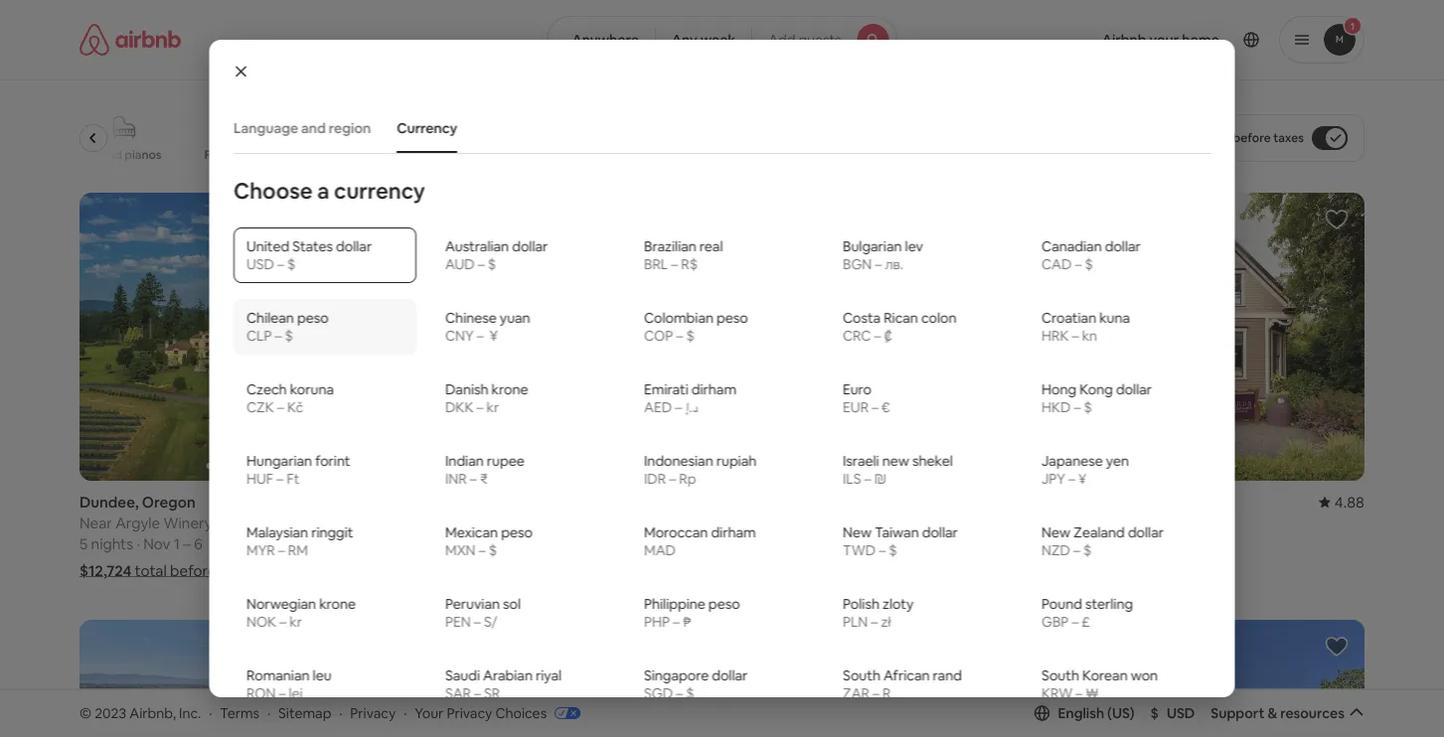 Task type: locate. For each thing, give the bounding box(es) containing it.
dollar right the rex
[[1128, 524, 1164, 542]]

лв.
[[885, 256, 903, 273]]

dollar right australian
[[512, 238, 548, 256]]

group
[[80, 99, 1024, 177], [80, 193, 383, 481], [407, 193, 711, 481], [734, 193, 1038, 481], [1062, 193, 1365, 481], [80, 620, 383, 738], [407, 620, 711, 738], [734, 620, 1038, 738], [1062, 620, 1365, 738]]

0 horizontal spatial south
[[843, 667, 881, 685]]

dirham inside emirati dirham aed – ﺩ.ﺇ
[[691, 381, 736, 399]]

tab list
[[223, 103, 1212, 153]]

pen
[[445, 614, 471, 631]]

kr right the dkk
[[486, 399, 499, 417]]

· down the rex
[[1119, 534, 1122, 554]]

5 down 208
[[407, 534, 415, 554]]

world
[[979, 147, 1011, 163]]

– right nzd
[[1073, 542, 1080, 560]]

colombian peso cop – $
[[644, 309, 748, 345]]

– left rp
[[669, 470, 676, 488]]

3 nights from the left
[[746, 534, 788, 554]]

any week
[[672, 31, 736, 49]]

dollar inside singapore dollar sgd – $
[[712, 667, 748, 685]]

south inside south african rand zar – r
[[843, 667, 881, 685]]

4.88 out of 5 average rating image
[[1319, 493, 1365, 512]]

czk
[[246, 399, 274, 417]]

krone right "norwegian"
[[319, 596, 355, 614]]

peso inside mexican peso mxn – $
[[501, 524, 532, 542]]

10 for 208 miles away 5 nights · nov 5 – 10
[[523, 534, 539, 554]]

￥
[[487, 327, 501, 345]]

south left r
[[843, 667, 881, 685]]

any week button
[[655, 16, 753, 64]]

total right display at the right top
[[1205, 130, 1231, 146]]

0 vertical spatial dirham
[[691, 381, 736, 399]]

0 horizontal spatial usd
[[246, 256, 274, 273]]

hungarian forint huf – ft
[[246, 452, 350, 488]]

dollar
[[336, 238, 372, 256], [512, 238, 548, 256], [1105, 238, 1141, 256], [1116, 381, 1152, 399], [922, 524, 958, 542], [1128, 524, 1164, 542], [712, 667, 748, 685]]

1 horizontal spatial taxes
[[869, 561, 907, 581]]

₩
[[1086, 685, 1099, 703]]

kr inside danish krone dkk – kr
[[486, 399, 499, 417]]

– right the sgd
[[676, 685, 683, 703]]

yuan
[[499, 309, 530, 327]]

aud
[[445, 256, 475, 273]]

peso inside colombian peso cop – $
[[717, 309, 748, 327]]

dollar inside hong kong dollar hkd – $
[[1116, 381, 1152, 399]]

0 horizontal spatial near
[[80, 514, 112, 533]]

– left states at the left of page
[[277, 256, 284, 273]]

nights up the "$12,724"
[[91, 534, 133, 554]]

– left ￥
[[477, 327, 484, 345]]

2 south from the left
[[1042, 667, 1079, 685]]

– right 1 at the left of page
[[183, 534, 191, 554]]

emirati
[[644, 381, 688, 399]]

– left ₩
[[1076, 685, 1083, 703]]

farms
[[205, 147, 239, 163]]

3 near from the left
[[1062, 514, 1095, 533]]

polish
[[843, 596, 879, 614]]

camping
[[284, 147, 335, 163]]

– inside united states dollar usd – $
[[277, 256, 284, 273]]

2 privacy from the left
[[447, 705, 493, 723]]

None search field
[[547, 16, 898, 64]]

nights down miles
[[418, 534, 461, 554]]

usd left the support
[[1167, 705, 1196, 723]]

0 horizontal spatial privacy
[[350, 705, 396, 723]]

· left your
[[404, 705, 407, 723]]

south left ₩
[[1042, 667, 1079, 685]]

– right 30
[[879, 542, 886, 560]]

dollar inside australian dollar aud – $
[[512, 238, 548, 256]]

– inside near rex hill 5 nights · nov 5 – 10
[[1167, 534, 1175, 554]]

5 up the "$12,724"
[[80, 534, 88, 554]]

none search field containing anywhere
[[547, 16, 898, 64]]

– right the aud
[[478, 256, 485, 273]]

kr
[[486, 399, 499, 417], [289, 614, 302, 631]]

1 horizontal spatial privacy
[[447, 705, 493, 723]]

dirham inside moroccan dirham mad
[[711, 524, 756, 542]]

costa
[[843, 309, 881, 327]]

south for krw
[[1042, 667, 1079, 685]]

r
[[883, 685, 891, 703]]

huf
[[246, 470, 273, 488]]

bulgarian lev bgn – лв.
[[843, 238, 923, 273]]

near up '5 nights'
[[734, 514, 767, 533]]

profile element
[[921, 0, 1365, 80]]

peruvian sol pen – s/
[[445, 596, 521, 631]]

1 horizontal spatial usd
[[1167, 705, 1196, 723]]

$ right the aud
[[488, 256, 496, 273]]

1 new from the left
[[843, 524, 872, 542]]

hong
[[1042, 381, 1077, 399]]

kuna
[[1100, 309, 1130, 327]]

10 for near rex hill 5 nights · nov 5 – 10
[[1178, 534, 1193, 554]]

gbp
[[1042, 614, 1069, 631]]

nights down the rex
[[1073, 534, 1116, 554]]

saudi arabian riyal sar – sr
[[445, 667, 561, 703]]

ringgit
[[311, 524, 353, 542]]

krone inside danish krone dkk – kr
[[491, 381, 528, 399]]

zar
[[843, 685, 870, 703]]

1 near from the left
[[80, 514, 112, 533]]

– left ﺩ.ﺇ
[[675, 399, 682, 417]]

new inside new zealand dollar nzd – $
[[1042, 524, 1071, 542]]

10 inside "208 miles away 5 nights · nov 5 – 10"
[[523, 534, 539, 554]]

add to wishlist: hood river, oregon image
[[1326, 635, 1349, 659]]

dollar right 'canadian'
[[1105, 238, 1141, 256]]

oregon
[[142, 493, 196, 512]]

near for near bergström wines tasting room
[[734, 514, 767, 533]]

5 right "zealand"
[[1156, 534, 1164, 554]]

barns
[[581, 147, 612, 163]]

2 horizontal spatial total
[[1205, 130, 1231, 146]]

10 right new zealand dollar nzd – $
[[1178, 534, 1193, 554]]

0 vertical spatial krone
[[491, 381, 528, 399]]

0 vertical spatial usd
[[246, 256, 274, 273]]

peso for mexican peso mxn – $
[[501, 524, 532, 542]]

privacy down sar
[[447, 705, 493, 723]]

– right mxn
[[478, 542, 485, 560]]

– left ₪ at the bottom of page
[[864, 470, 871, 488]]

$ right 30
[[889, 542, 897, 560]]

1 horizontal spatial krone
[[491, 381, 528, 399]]

– right new zealand dollar nzd – $
[[1167, 534, 1175, 554]]

yen
[[1106, 452, 1129, 470]]

– left the zł
[[871, 614, 878, 631]]

nov down hill
[[1126, 534, 1153, 554]]

$ right hkd
[[1084, 399, 1092, 417]]

– left ¥
[[1068, 470, 1075, 488]]

1 horizontal spatial south
[[1042, 667, 1079, 685]]

peso inside philippine peso php – ₱
[[708, 596, 740, 614]]

cop
[[644, 327, 673, 345]]

– left ₹
[[470, 470, 477, 488]]

0 horizontal spatial 10
[[523, 534, 539, 554]]

$ right 'cop'
[[686, 327, 694, 345]]

1 horizontal spatial new
[[1042, 524, 1071, 542]]

new inside new taiwan dollar twd – $
[[843, 524, 872, 542]]

leu
[[312, 667, 331, 685]]

new
[[843, 524, 872, 542], [1042, 524, 1071, 542]]

krone inside norwegian krone nok – kr
[[319, 596, 355, 614]]

10 inside near rex hill 5 nights · nov 5 – 10
[[1178, 534, 1193, 554]]

peso up map
[[708, 596, 740, 614]]

– left the €
[[872, 399, 879, 417]]

south inside south korean won krw – ₩
[[1042, 667, 1079, 685]]

kr for dkk – kr
[[486, 399, 499, 417]]

$ right cad
[[1085, 256, 1093, 273]]

taxes
[[1274, 130, 1305, 146], [220, 561, 257, 581], [869, 561, 907, 581]]

0 horizontal spatial kr
[[289, 614, 302, 631]]

nov down bergström
[[798, 534, 825, 554]]

5 right moroccan
[[734, 534, 743, 554]]

dollar inside new taiwan dollar twd – $
[[922, 524, 958, 542]]

before down twd
[[820, 561, 866, 581]]

– right the dkk
[[476, 399, 483, 417]]

dollar down map
[[712, 667, 748, 685]]

– left ft at the left bottom of page
[[276, 470, 283, 488]]

– inside bulgarian lev bgn – лв.
[[875, 256, 882, 273]]

privacy left your
[[350, 705, 396, 723]]

terms
[[220, 705, 260, 723]]

1 horizontal spatial near
[[734, 514, 767, 533]]

1 vertical spatial dirham
[[711, 524, 756, 542]]

inc.
[[179, 705, 201, 723]]

kr right the nok
[[289, 614, 302, 631]]

$ right clp
[[284, 327, 293, 345]]

support & resources button
[[1212, 705, 1365, 723]]

– left lei
[[278, 685, 285, 703]]

$ down away
[[488, 542, 497, 560]]

kr inside norwegian krone nok – kr
[[289, 614, 302, 631]]

krone for norwegian krone nok – kr
[[319, 596, 355, 614]]

– inside malaysian ringgit myr – rm
[[278, 542, 285, 560]]

4 nov from the left
[[1126, 534, 1153, 554]]

kč
[[287, 399, 303, 417]]

your privacy choices link
[[415, 705, 581, 724]]

– right the nok
[[279, 614, 286, 631]]

grand pianos
[[88, 147, 162, 163]]

1 horizontal spatial kr
[[486, 399, 499, 417]]

1 10 from the left
[[523, 534, 539, 554]]

1 south from the left
[[843, 667, 881, 685]]

privacy
[[350, 705, 396, 723], [447, 705, 493, 723]]

peso for colombian peso cop – $
[[717, 309, 748, 327]]

$ up chilean
[[287, 256, 295, 273]]

kn
[[1082, 327, 1097, 345]]

dirham right moroccan
[[711, 524, 756, 542]]

show map
[[676, 617, 745, 635]]

a
[[317, 177, 329, 205]]

0 horizontal spatial total
[[135, 561, 167, 581]]

4 nights from the left
[[1073, 534, 1116, 554]]

before down 6
[[170, 561, 216, 581]]

–
[[277, 256, 284, 273], [478, 256, 485, 273], [671, 256, 678, 273], [875, 256, 882, 273], [1075, 256, 1082, 273], [274, 327, 281, 345], [477, 327, 484, 345], [676, 327, 683, 345], [874, 327, 881, 345], [1072, 327, 1079, 345], [277, 399, 284, 417], [476, 399, 483, 417], [675, 399, 682, 417], [872, 399, 879, 417], [1074, 399, 1081, 417], [276, 470, 283, 488], [470, 470, 477, 488], [669, 470, 676, 488], [864, 470, 871, 488], [1068, 470, 1075, 488], [183, 534, 191, 554], [513, 534, 520, 554], [848, 534, 856, 554], [1167, 534, 1175, 554], [278, 542, 285, 560], [478, 542, 485, 560], [879, 542, 886, 560], [1073, 542, 1080, 560], [279, 614, 286, 631], [474, 614, 481, 631], [673, 614, 680, 631], [871, 614, 878, 631], [1072, 614, 1079, 631], [278, 685, 285, 703], [474, 685, 481, 703], [676, 685, 683, 703], [873, 685, 880, 703], [1076, 685, 1083, 703]]

1 horizontal spatial before
[[820, 561, 866, 581]]

– right clp
[[274, 327, 281, 345]]

pound
[[1042, 596, 1082, 614]]

dirham right emirati
[[691, 381, 736, 399]]

tab list containing language and region
[[223, 103, 1212, 153]]

peso right the mexican
[[501, 524, 532, 542]]

0 horizontal spatial krone
[[319, 596, 355, 614]]

– left £
[[1072, 614, 1079, 631]]

· down argyle
[[137, 534, 140, 554]]

– right 'cop'
[[676, 327, 683, 345]]

dollar down add to wishlist: dundee, oregon icon
[[336, 238, 372, 256]]

$ inside australian dollar aud – $
[[488, 256, 496, 273]]

dollar inside the canadian dollar cad – $
[[1105, 238, 1141, 256]]

1 nights from the left
[[91, 534, 133, 554]]

airbnb,
[[130, 705, 176, 723]]

near inside near rex hill 5 nights · nov 5 – 10
[[1062, 514, 1095, 533]]

peso right colombian
[[717, 309, 748, 327]]

near
[[80, 514, 112, 533], [734, 514, 767, 533], [1062, 514, 1095, 533]]

– inside "208 miles away 5 nights · nov 5 – 10"
[[513, 534, 520, 554]]

5 left "zealand"
[[1062, 534, 1070, 554]]

· down miles
[[464, 534, 467, 554]]

$ inside the canadian dollar cad – $
[[1085, 256, 1093, 273]]

2 horizontal spatial near
[[1062, 514, 1095, 533]]

2 10 from the left
[[1178, 534, 1193, 554]]

$
[[287, 256, 295, 273], [488, 256, 496, 273], [1085, 256, 1093, 273], [284, 327, 293, 345], [686, 327, 694, 345], [1084, 399, 1092, 417], [488, 542, 497, 560], [889, 542, 897, 560], [1083, 542, 1092, 560], [686, 685, 694, 703], [1151, 705, 1159, 723]]

– left ₱
[[673, 614, 680, 631]]

canadian dollar cad – $
[[1042, 238, 1141, 273]]

– inside czech koruna czk – kč
[[277, 399, 284, 417]]

winery
[[163, 514, 212, 533]]

before right display at the right top
[[1234, 130, 1271, 146]]

new for twd
[[843, 524, 872, 542]]

add
[[769, 31, 796, 49]]

0 vertical spatial kr
[[486, 399, 499, 417]]

nov left 1 at the left of page
[[143, 534, 170, 554]]

new taiwan dollar twd – $
[[843, 524, 958, 560]]

0 horizontal spatial new
[[843, 524, 872, 542]]

total right the "$12,724"
[[135, 561, 167, 581]]

– inside hungarian forint huf – ft
[[276, 470, 283, 488]]

$ inside hong kong dollar hkd – $
[[1084, 399, 1092, 417]]

dollar right the kong
[[1116, 381, 1152, 399]]

map
[[715, 617, 745, 635]]

– left kč
[[277, 399, 284, 417]]

malaysian ringgit myr – rm
[[246, 524, 353, 560]]

– inside indonesian rupiah idr – rp
[[669, 470, 676, 488]]

emirati dirham aed – ﺩ.ﺇ
[[644, 381, 736, 417]]

cny
[[445, 327, 474, 345]]

– left r
[[873, 685, 880, 703]]

2 new from the left
[[1042, 524, 1071, 542]]

1 horizontal spatial 10
[[1178, 534, 1193, 554]]

– left s/
[[474, 614, 481, 631]]

usd up chilean
[[246, 256, 274, 273]]

dundee,
[[80, 493, 139, 512]]

4.88
[[1335, 493, 1365, 512]]

peso right chilean
[[297, 309, 328, 327]]

near down the dundee,
[[80, 514, 112, 533]]

terms link
[[220, 705, 260, 723]]

rex
[[1098, 514, 1123, 533]]

dollar right taiwan
[[922, 524, 958, 542]]

near inside dundee, oregon near argyle winery 5 nights · nov 1 – 6 $12,724 total before taxes
[[80, 514, 112, 533]]

· down 'ron'
[[267, 705, 271, 723]]

near for near rex hill 5 nights · nov 5 – 10
[[1062, 514, 1095, 533]]

krone right danish
[[491, 381, 528, 399]]

5 5 from the left
[[1062, 534, 1070, 554]]

$ inside singapore dollar sgd – $
[[686, 685, 694, 703]]

display total before taxes button
[[1144, 114, 1365, 162]]

region
[[329, 119, 371, 137]]

– left kn
[[1072, 327, 1079, 345]]

0 horizontal spatial taxes
[[220, 561, 257, 581]]

– right hkd
[[1074, 399, 1081, 417]]

krone
[[491, 381, 528, 399], [319, 596, 355, 614]]

privacy inside your privacy choices link
[[447, 705, 493, 723]]

– left лв.
[[875, 256, 882, 273]]

0 horizontal spatial before
[[170, 561, 216, 581]]

– inside mexican peso mxn – $
[[478, 542, 485, 560]]

hrk
[[1042, 327, 1069, 345]]

– right cad
[[1075, 256, 1082, 273]]

australian
[[445, 238, 509, 256]]

group containing national parks
[[80, 99, 1024, 177]]

inr
[[445, 470, 467, 488]]

2 horizontal spatial before
[[1234, 130, 1271, 146]]

5 down away
[[501, 534, 509, 554]]

taxes inside dundee, oregon near argyle winery 5 nights · nov 1 – 6 $12,724 total before taxes
[[220, 561, 257, 581]]

– left ₡
[[874, 327, 881, 345]]

new for nzd
[[1042, 524, 1071, 542]]

· inside dundee, oregon near argyle winery 5 nights · nov 1 – 6 $12,724 total before taxes
[[137, 534, 140, 554]]

dollar inside united states dollar usd – $
[[336, 238, 372, 256]]

– inside dundee, oregon near argyle winery 5 nights · nov 1 – 6 $12,724 total before taxes
[[183, 534, 191, 554]]

krw
[[1042, 685, 1073, 703]]

2 nights from the left
[[418, 534, 461, 554]]

1 nov from the left
[[143, 534, 170, 554]]

peruvian
[[445, 596, 500, 614]]

$ right nzd
[[1083, 542, 1092, 560]]

1 vertical spatial usd
[[1167, 705, 1196, 723]]

nights down bergström
[[746, 534, 788, 554]]

top of the world
[[919, 147, 1011, 163]]

·
[[137, 534, 140, 554], [464, 534, 467, 554], [1119, 534, 1122, 554], [209, 705, 212, 723], [267, 705, 271, 723], [339, 705, 343, 723], [404, 705, 407, 723]]

show
[[676, 617, 712, 635]]

2 nov from the left
[[471, 534, 498, 554]]

2 horizontal spatial taxes
[[1274, 130, 1305, 146]]

australian dollar aud – $
[[445, 238, 548, 273]]

canadian
[[1042, 238, 1102, 256]]

$ right the sgd
[[686, 685, 694, 703]]

aed
[[644, 399, 672, 417]]

– left rm at the left of page
[[278, 542, 285, 560]]

1 vertical spatial krone
[[319, 596, 355, 614]]

$ inside new zealand dollar nzd – $
[[1083, 542, 1092, 560]]

terms · sitemap · privacy
[[220, 705, 396, 723]]

real
[[699, 238, 723, 256]]

– inside indian rupee inr – ₹
[[470, 470, 477, 488]]

₹
[[480, 470, 488, 488]]

5 inside dundee, oregon near argyle winery 5 nights · nov 1 – 6 $12,724 total before taxes
[[80, 534, 88, 554]]

– inside emirati dirham aed – ﺩ.ﺇ
[[675, 399, 682, 417]]

– inside philippine peso php – ₱
[[673, 614, 680, 631]]

choose a language and currency element
[[221, 103, 1224, 738]]

1 5 from the left
[[80, 534, 88, 554]]

5 nights
[[734, 534, 788, 554]]

before inside 'button'
[[1234, 130, 1271, 146]]

peso inside the chilean peso clp – $
[[297, 309, 328, 327]]

10 right the mexican
[[523, 534, 539, 554]]

– inside norwegian krone nok – kr
[[279, 614, 286, 631]]

african
[[884, 667, 930, 685]]

rican
[[884, 309, 918, 327]]

– inside pound sterling gbp – £
[[1072, 614, 1079, 631]]

choose a currency
[[233, 177, 425, 205]]

brazilian
[[644, 238, 696, 256]]

total down nov 25 – 30
[[785, 561, 817, 581]]

away
[[475, 514, 510, 533]]

ﺩ.ﺇ
[[685, 399, 698, 417]]

1 vertical spatial kr
[[289, 614, 302, 631]]

– inside new taiwan dollar twd – $
[[879, 542, 886, 560]]

peso for chilean peso clp – $
[[297, 309, 328, 327]]

nov down away
[[471, 534, 498, 554]]

kong
[[1080, 381, 1113, 399]]

· left the 'privacy' link
[[339, 705, 343, 723]]

nights inside "208 miles away 5 nights · nov 5 – 10"
[[418, 534, 461, 554]]

2 near from the left
[[734, 514, 767, 533]]



Task type: vqa. For each thing, say whether or not it's contained in the screenshot.


Task type: describe. For each thing, give the bounding box(es) containing it.
hong kong dollar hkd – $
[[1042, 381, 1152, 417]]

tropical
[[662, 147, 707, 163]]

– inside new zealand dollar nzd – $
[[1073, 542, 1080, 560]]

– inside south korean won krw – ₩
[[1076, 685, 1083, 703]]

pln
[[843, 614, 868, 631]]

total inside 'button'
[[1205, 130, 1231, 146]]

peso for philippine peso php – ₱
[[708, 596, 740, 614]]

room
[[945, 514, 985, 533]]

japanese yen jpy – ¥
[[1042, 452, 1129, 488]]

1 privacy from the left
[[350, 705, 396, 723]]

– right 25
[[848, 534, 856, 554]]

· right inc.
[[209, 705, 212, 723]]

languages dialog
[[209, 40, 1236, 738]]

arabian
[[483, 667, 532, 685]]

– inside euro eur – €
[[872, 399, 879, 417]]

– inside romanian leu ron – lei
[[278, 685, 285, 703]]

resources
[[1281, 705, 1345, 723]]

currency button
[[387, 109, 467, 147]]

euro
[[843, 381, 872, 399]]

$ usd
[[1151, 705, 1196, 723]]

– inside south african rand zar – r
[[873, 685, 880, 703]]

moroccan dirham mad
[[644, 524, 756, 560]]

your privacy choices
[[415, 705, 547, 723]]

your
[[415, 705, 444, 723]]

dollar inside new zealand dollar nzd – $
[[1128, 524, 1164, 542]]

add to wishlist: newberg, oregon image
[[1326, 208, 1349, 232]]

© 2023 airbnb, inc. ·
[[80, 705, 212, 723]]

indian
[[445, 452, 484, 470]]

vineyards
[[831, 147, 887, 163]]

– inside australian dollar aud – $
[[478, 256, 485, 273]]

won
[[1131, 667, 1158, 685]]

€
[[882, 399, 890, 417]]

norwegian
[[246, 596, 316, 614]]

south for zar
[[843, 667, 881, 685]]

zł
[[881, 614, 891, 631]]

©
[[80, 705, 92, 723]]

grand
[[88, 147, 123, 163]]

colon
[[921, 309, 957, 327]]

lei
[[288, 685, 302, 703]]

bergström
[[770, 514, 843, 533]]

$ inside colombian peso cop – $
[[686, 327, 694, 345]]

– inside saudi arabian riyal sar – sr
[[474, 685, 481, 703]]

bulgarian
[[843, 238, 902, 256]]

add to wishlist: dundee, oregon image
[[343, 208, 367, 232]]

$ inside new taiwan dollar twd – $
[[889, 542, 897, 560]]

3 5 from the left
[[501, 534, 509, 554]]

– inside singapore dollar sgd – $
[[676, 685, 683, 703]]

$ inside the chilean peso clp – $
[[284, 327, 293, 345]]

dirham for moroccan dirham mad
[[711, 524, 756, 542]]

danish krone dkk – kr
[[445, 381, 528, 417]]

– inside israeli new shekel ils – ₪
[[864, 470, 871, 488]]

nov inside near rex hill 5 nights · nov 5 – 10
[[1126, 534, 1153, 554]]

· inside "208 miles away 5 nights · nov 5 – 10"
[[464, 534, 467, 554]]

display total before taxes
[[1161, 130, 1305, 146]]

zealand
[[1074, 524, 1125, 542]]

2 5 from the left
[[407, 534, 415, 554]]

parks
[[418, 147, 449, 162]]

croatian kuna hrk – kn
[[1042, 309, 1130, 345]]

– inside croatian kuna hrk – kn
[[1072, 327, 1079, 345]]

tab list inside choose a language and currency element
[[223, 103, 1212, 153]]

– inside danish krone dkk – kr
[[476, 399, 483, 417]]

and
[[301, 119, 326, 137]]

before inside dundee, oregon near argyle winery 5 nights · nov 1 – 6 $12,724 total before taxes
[[170, 561, 216, 581]]

twd
[[843, 542, 876, 560]]

costa rican colon crc – ₡
[[843, 309, 957, 345]]

30
[[859, 534, 877, 554]]

$ inside mexican peso mxn – $
[[488, 542, 497, 560]]

25
[[829, 534, 845, 554]]

¥
[[1078, 470, 1087, 488]]

nights inside near rex hill 5 nights · nov 5 – 10
[[1073, 534, 1116, 554]]

romanian
[[246, 667, 309, 685]]

– inside japanese yen jpy – ¥
[[1068, 470, 1075, 488]]

6 5 from the left
[[1156, 534, 1164, 554]]

brazilian real brl – r$
[[644, 238, 723, 273]]

$ right (us)
[[1151, 705, 1159, 723]]

bgn
[[843, 256, 872, 273]]

show map button
[[657, 602, 788, 650]]

taxes inside display total before taxes 'button'
[[1274, 130, 1305, 146]]

display
[[1161, 130, 1202, 146]]

– inside chinese yuan cny – ￥
[[477, 327, 484, 345]]

near rex hill 5 nights · nov 5 – 10
[[1062, 514, 1193, 554]]

– inside colombian peso cop – $
[[676, 327, 683, 345]]

php
[[644, 614, 670, 631]]

cad
[[1042, 256, 1072, 273]]

₱
[[683, 614, 691, 631]]

– inside hong kong dollar hkd – $
[[1074, 399, 1081, 417]]

sitemap link
[[279, 705, 332, 723]]

euro eur – €
[[843, 381, 890, 417]]

3 nov from the left
[[798, 534, 825, 554]]

polish zloty pln – zł
[[843, 596, 914, 631]]

nights inside dundee, oregon near argyle winery 5 nights · nov 1 – 6 $12,724 total before taxes
[[91, 534, 133, 554]]

riyal
[[535, 667, 561, 685]]

– inside costa rican colon crc – ₡
[[874, 327, 881, 345]]

&
[[1268, 705, 1278, 723]]

nov inside "208 miles away 5 nights · nov 5 – 10"
[[471, 534, 498, 554]]

₪
[[874, 470, 887, 488]]

dkk
[[445, 399, 473, 417]]

sitemap
[[279, 705, 332, 723]]

– inside brazilian real brl – r$
[[671, 256, 678, 273]]

usd inside united states dollar usd – $
[[246, 256, 274, 273]]

states
[[292, 238, 333, 256]]

rupiah
[[716, 452, 757, 470]]

– inside peruvian sol pen – s/
[[474, 614, 481, 631]]

zloty
[[883, 596, 914, 614]]

– inside the chilean peso clp – $
[[274, 327, 281, 345]]

moroccan
[[644, 524, 708, 542]]

(us)
[[1108, 705, 1135, 723]]

of
[[943, 147, 954, 163]]

hill
[[1126, 514, 1147, 533]]

philippine
[[644, 596, 705, 614]]

brl
[[644, 256, 668, 273]]

1
[[174, 534, 180, 554]]

4 5 from the left
[[734, 534, 743, 554]]

1 horizontal spatial total
[[785, 561, 817, 581]]

krone for danish krone dkk – kr
[[491, 381, 528, 399]]

add guests button
[[752, 16, 898, 64]]

malaysian
[[246, 524, 308, 542]]

english
[[1059, 705, 1105, 723]]

rand
[[933, 667, 962, 685]]

– inside the canadian dollar cad – $
[[1075, 256, 1082, 273]]

total inside dundee, oregon near argyle winery 5 nights · nov 1 – 6 $12,724 total before taxes
[[135, 561, 167, 581]]

crc
[[843, 327, 871, 345]]

– inside polish zloty pln – zł
[[871, 614, 878, 631]]

south korean won krw – ₩
[[1042, 667, 1158, 703]]

pianos
[[125, 147, 162, 163]]

singapore
[[644, 667, 709, 685]]

mexican peso mxn – $
[[445, 524, 532, 560]]

ils
[[843, 470, 861, 488]]

dirham for emirati dirham aed – ﺩ.ﺇ
[[691, 381, 736, 399]]

chilean peso clp – $
[[246, 309, 328, 345]]

new zealand dollar nzd – $
[[1042, 524, 1164, 560]]

top
[[919, 147, 940, 163]]

nov inside dundee, oregon near argyle winery 5 nights · nov 1 – 6 $12,724 total before taxes
[[143, 534, 170, 554]]

forint
[[315, 452, 350, 470]]

koruna
[[290, 381, 334, 399]]

· inside near rex hill 5 nights · nov 5 – 10
[[1119, 534, 1122, 554]]

$ inside united states dollar usd – $
[[287, 256, 295, 273]]

sterling
[[1085, 596, 1133, 614]]

kr for nok – kr
[[289, 614, 302, 631]]

saudi
[[445, 667, 480, 685]]



